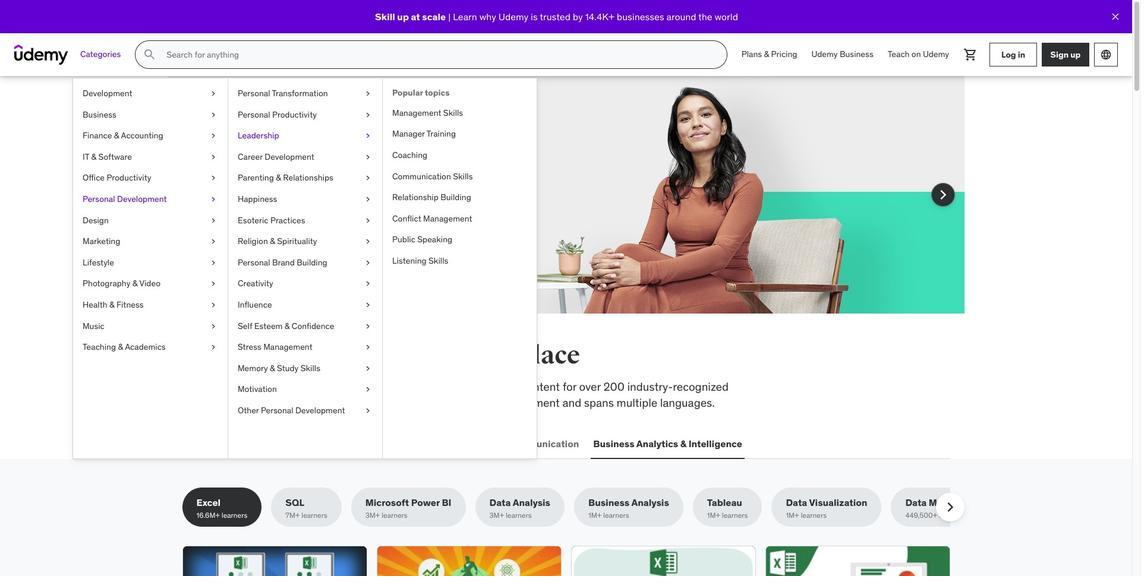 Task type: vqa. For each thing, say whether or not it's contained in the screenshot.


Task type: describe. For each thing, give the bounding box(es) containing it.
business analysis 1m+ learners
[[589, 497, 670, 521]]

professional
[[430, 396, 491, 410]]

personal transformation link
[[228, 83, 382, 104]]

other personal development link
[[228, 401, 382, 422]]

career development
[[238, 152, 315, 162]]

log in link
[[990, 43, 1038, 67]]

public speaking
[[393, 235, 453, 245]]

health & fitness link
[[73, 295, 228, 316]]

finance & accounting link
[[73, 126, 228, 147]]

xsmall image for personal productivity
[[363, 109, 373, 121]]

xsmall image for marketing
[[209, 236, 218, 248]]

xsmall image for design
[[209, 215, 218, 227]]

at
[[411, 11, 420, 22]]

productivity for office productivity
[[107, 173, 151, 183]]

for inside covering critical workplace skills to technical topics, including prep content for over 200 industry-recognized certifications, our catalog supports well-rounded professional development and spans multiple languages.
[[563, 380, 577, 394]]

xsmall image for personal transformation
[[363, 88, 373, 100]]

0 horizontal spatial udemy
[[499, 11, 529, 22]]

public speaking link
[[383, 230, 537, 251]]

skills inside learning that gets you skills for your present (and your future). get started with us.
[[225, 158, 252, 172]]

2 horizontal spatial udemy
[[924, 49, 950, 60]]

business analytics & intelligence button
[[591, 430, 745, 459]]

present
[[296, 158, 334, 172]]

design link
[[73, 210, 228, 231]]

to
[[349, 380, 360, 394]]

certifications,
[[182, 396, 251, 410]]

creativity
[[238, 279, 273, 289]]

xsmall image for stress management
[[363, 342, 373, 354]]

public
[[393, 235, 416, 245]]

management skills link
[[383, 103, 537, 124]]

productivity for personal productivity
[[272, 109, 317, 120]]

personal development link
[[73, 189, 228, 210]]

learners inside excel 16.6m+ learners
[[222, 512, 248, 521]]

office productivity link
[[73, 168, 228, 189]]

xsmall image for lifestyle
[[209, 257, 218, 269]]

topics,
[[410, 380, 444, 394]]

confidence
[[292, 321, 335, 332]]

it
[[83, 152, 89, 162]]

multiple
[[617, 396, 658, 410]]

development for personal development
[[117, 194, 167, 205]]

data for data visualization
[[787, 497, 808, 509]]

& for religion & spirituality
[[270, 236, 275, 247]]

leadership link
[[228, 126, 382, 147]]

all the skills you need in one place
[[182, 341, 580, 371]]

music
[[83, 321, 105, 332]]

log
[[1002, 49, 1017, 60]]

personal productivity link
[[228, 104, 382, 126]]

design
[[83, 215, 109, 226]]

up for sign
[[1071, 49, 1082, 60]]

xsmall image for personal brand building
[[363, 257, 373, 269]]

0 vertical spatial the
[[699, 11, 713, 22]]

449,500+
[[906, 512, 938, 521]]

submit search image
[[143, 48, 157, 62]]

microsoft
[[366, 497, 409, 509]]

building inside "link"
[[297, 257, 328, 268]]

web development button
[[182, 430, 270, 459]]

excel 16.6m+ learners
[[197, 497, 248, 521]]

spans
[[585, 396, 614, 410]]

& right "esteem"
[[285, 321, 290, 332]]

management for stress management
[[264, 342, 313, 353]]

analysis for data analysis
[[513, 497, 551, 509]]

other
[[238, 406, 259, 416]]

accounting
[[121, 130, 163, 141]]

xsmall image for parenting & relationships
[[363, 173, 373, 184]]

xsmall image for music
[[209, 321, 218, 333]]

personal for personal development
[[83, 194, 115, 205]]

development down categories dropdown button
[[83, 88, 132, 99]]

workplace
[[267, 380, 319, 394]]

religion
[[238, 236, 268, 247]]

skills inside covering critical workplace skills to technical topics, including prep content for over 200 industry-recognized certifications, our catalog supports well-rounded professional development and spans multiple languages.
[[321, 380, 347, 394]]

stress management
[[238, 342, 313, 353]]

conflict management link
[[383, 209, 537, 230]]

next image for topic filters element
[[941, 499, 960, 518]]

learning that gets you skills for your present (and your future). get started with us.
[[225, 128, 444, 188]]

other personal development
[[238, 406, 345, 416]]

xsmall image for health & fitness
[[209, 300, 218, 311]]

over
[[580, 380, 601, 394]]

1 your from the left
[[271, 158, 293, 172]]

data analysis 3m+ learners
[[490, 497, 551, 521]]

xsmall image for teaching & academics
[[209, 342, 218, 354]]

in inside log in link
[[1019, 49, 1026, 60]]

& inside button
[[681, 438, 687, 450]]

log in
[[1002, 49, 1026, 60]]

14.4k+
[[586, 11, 615, 22]]

parenting
[[238, 173, 274, 183]]

visualization
[[810, 497, 868, 509]]

office
[[83, 173, 105, 183]]

popular topics
[[393, 87, 450, 98]]

xsmall image for motivation
[[363, 384, 373, 396]]

industry-
[[628, 380, 673, 394]]

our
[[254, 396, 270, 410]]

esoteric practices
[[238, 215, 305, 226]]

modeling
[[930, 497, 972, 509]]

self
[[238, 321, 252, 332]]

1m+ for data visualization
[[787, 512, 800, 521]]

building inside leadership element
[[441, 192, 472, 203]]

for inside learning that gets you skills for your present (and your future). get started with us.
[[255, 158, 269, 172]]

pricing
[[772, 49, 798, 60]]

data for data modeling
[[906, 497, 927, 509]]

parenting & relationships link
[[228, 168, 382, 189]]

Search for anything text field
[[164, 45, 713, 65]]

influence link
[[228, 295, 382, 316]]

business for business analysis 1m+ learners
[[589, 497, 630, 509]]

communication for communication skills
[[393, 171, 451, 182]]

leadership for leadership link
[[238, 130, 279, 141]]

personal brand building
[[238, 257, 328, 268]]

xsmall image for career development
[[363, 152, 373, 163]]

training
[[427, 129, 456, 139]]

learners inside 'business analysis 1m+ learners'
[[604, 512, 630, 521]]

all
[[182, 341, 217, 371]]

personal down workplace
[[261, 406, 294, 416]]

web
[[185, 438, 205, 450]]

business for business analytics & intelligence
[[594, 438, 635, 450]]

lifestyle
[[83, 257, 114, 268]]

parenting & relationships
[[238, 173, 334, 183]]

& for finance & accounting
[[114, 130, 119, 141]]

us.
[[288, 173, 303, 188]]

learners inside data analysis 3m+ learners
[[506, 512, 532, 521]]

sign up link
[[1043, 43, 1090, 67]]

relationship
[[393, 192, 439, 203]]

software
[[98, 152, 132, 162]]

xsmall image for office productivity
[[209, 173, 218, 184]]

intelligence
[[689, 438, 743, 450]]

xsmall image for business
[[209, 109, 218, 121]]

7m+
[[286, 512, 300, 521]]

development down motivation link on the bottom of the page
[[296, 406, 345, 416]]

communication skills
[[393, 171, 473, 182]]

0 horizontal spatial the
[[222, 341, 260, 371]]

esoteric practices link
[[228, 210, 382, 231]]

on
[[912, 49, 922, 60]]

next image for carousel element
[[934, 186, 953, 205]]

relationship building
[[393, 192, 472, 203]]

that
[[316, 128, 355, 153]]

conflict management
[[393, 213, 473, 224]]

sign up
[[1051, 49, 1082, 60]]

marketing link
[[73, 231, 228, 253]]

speaking
[[418, 235, 453, 245]]

& for memory & study skills
[[270, 363, 275, 374]]

power
[[412, 497, 440, 509]]



Task type: locate. For each thing, give the bounding box(es) containing it.
xsmall image left 'stress' at the bottom left
[[209, 342, 218, 354]]

next image
[[934, 186, 953, 205], [941, 499, 960, 518]]

3 learners from the left
[[382, 512, 408, 521]]

development for career development
[[265, 152, 315, 162]]

management
[[393, 108, 442, 118], [423, 213, 473, 224], [264, 342, 313, 353]]

manager training link
[[383, 124, 537, 145]]

0 horizontal spatial leadership
[[238, 130, 279, 141]]

1 1m+ from the left
[[589, 512, 602, 521]]

xsmall image for memory & study skills
[[363, 363, 373, 375]]

development inside button
[[207, 438, 268, 450]]

xsmall image inside finance & accounting 'link'
[[209, 130, 218, 142]]

office productivity
[[83, 173, 151, 183]]

skills down coaching link
[[453, 171, 473, 182]]

data inside data analysis 3m+ learners
[[490, 497, 511, 509]]

1 vertical spatial the
[[222, 341, 260, 371]]

including
[[447, 380, 493, 394]]

development down office productivity link
[[117, 194, 167, 205]]

xsmall image for personal development
[[209, 194, 218, 206]]

development down other
[[207, 438, 268, 450]]

xsmall image inside personal development link
[[209, 194, 218, 206]]

your
[[271, 158, 293, 172], [362, 158, 383, 172]]

udemy inside "link"
[[812, 49, 838, 60]]

listening skills link
[[383, 251, 537, 272]]

why
[[480, 11, 497, 22]]

xsmall image for development
[[209, 88, 218, 100]]

stress management link
[[228, 337, 382, 358]]

0 horizontal spatial for
[[255, 158, 269, 172]]

0 vertical spatial building
[[441, 192, 472, 203]]

communication
[[393, 171, 451, 182], [507, 438, 580, 450]]

1 horizontal spatial 1m+
[[708, 512, 721, 521]]

personal inside "link"
[[238, 257, 270, 268]]

personal brand building link
[[228, 253, 382, 274]]

1 horizontal spatial 3m+
[[490, 512, 504, 521]]

1 vertical spatial productivity
[[107, 173, 151, 183]]

relationship building link
[[383, 187, 537, 209]]

analysis for business analysis
[[632, 497, 670, 509]]

motivation
[[238, 384, 277, 395]]

covering critical workplace skills to technical topics, including prep content for over 200 industry-recognized certifications, our catalog supports well-rounded professional development and spans multiple languages.
[[182, 380, 729, 410]]

xsmall image for self esteem & confidence
[[363, 321, 373, 333]]

xsmall image inside religion & spirituality link
[[363, 236, 373, 248]]

3 data from the left
[[906, 497, 927, 509]]

content
[[521, 380, 560, 394]]

listening skills
[[393, 256, 449, 266]]

& left study
[[270, 363, 275, 374]]

|
[[449, 11, 451, 22]]

building down religion & spirituality link
[[297, 257, 328, 268]]

in up including
[[443, 341, 466, 371]]

& for health & fitness
[[109, 300, 115, 310]]

management down relationship building link
[[423, 213, 473, 224]]

analysis
[[513, 497, 551, 509], [632, 497, 670, 509]]

1 vertical spatial skills
[[321, 380, 347, 394]]

1 vertical spatial up
[[1071, 49, 1082, 60]]

for up parenting
[[255, 158, 269, 172]]

the down self
[[222, 341, 260, 371]]

0 horizontal spatial analysis
[[513, 497, 551, 509]]

xsmall image left started
[[209, 173, 218, 184]]

you for gets
[[402, 128, 437, 153]]

1 horizontal spatial analysis
[[632, 497, 670, 509]]

0 vertical spatial management
[[393, 108, 442, 118]]

2 3m+ from the left
[[490, 512, 504, 521]]

xsmall image inside "development" link
[[209, 88, 218, 100]]

1 vertical spatial in
[[443, 341, 466, 371]]

religion & spirituality
[[238, 236, 317, 247]]

communication for communication
[[507, 438, 580, 450]]

xsmall image inside marketing "link"
[[209, 236, 218, 248]]

building down communication skills link on the top left of the page
[[441, 192, 472, 203]]

self esteem & confidence
[[238, 321, 335, 332]]

xsmall image for religion & spirituality
[[363, 236, 373, 248]]

leadership inside 'button'
[[369, 438, 419, 450]]

xsmall image inside music link
[[209, 321, 218, 333]]

0 vertical spatial in
[[1019, 49, 1026, 60]]

xsmall image for esoteric practices
[[363, 215, 373, 227]]

memory & study skills
[[238, 363, 321, 374]]

tableau
[[708, 497, 743, 509]]

xsmall image inside teaching & academics link
[[209, 342, 218, 354]]

xsmall image up technical
[[363, 363, 373, 375]]

relationships
[[283, 173, 334, 183]]

the
[[699, 11, 713, 22], [222, 341, 260, 371]]

7 learners from the left
[[801, 512, 827, 521]]

2 analysis from the left
[[632, 497, 670, 509]]

xsmall image left self
[[209, 321, 218, 333]]

close image
[[1110, 11, 1122, 23]]

xsmall image inside parenting & relationships 'link'
[[363, 173, 373, 184]]

xsmall image for creativity
[[363, 279, 373, 290]]

xsmall image inside office productivity link
[[209, 173, 218, 184]]

& right the religion
[[270, 236, 275, 247]]

xsmall image
[[209, 88, 218, 100], [363, 88, 373, 100], [209, 109, 218, 121], [363, 109, 373, 121], [363, 173, 373, 184], [209, 215, 218, 227], [363, 215, 373, 227], [209, 236, 218, 248], [209, 257, 218, 269], [363, 279, 373, 290], [363, 321, 373, 333], [363, 342, 373, 354], [363, 406, 373, 417]]

6 learners from the left
[[723, 512, 748, 521]]

marketing
[[83, 236, 120, 247]]

learning
[[225, 128, 312, 153]]

xsmall image for other personal development
[[363, 406, 373, 417]]

xsmall image inside influence 'link'
[[363, 300, 373, 311]]

productivity up personal development
[[107, 173, 151, 183]]

2 your from the left
[[362, 158, 383, 172]]

skills
[[444, 108, 463, 118], [225, 158, 252, 172], [453, 171, 473, 182], [429, 256, 449, 266], [301, 363, 321, 374]]

personal for personal productivity
[[238, 109, 270, 120]]

xsmall image inside the it & software link
[[209, 152, 218, 163]]

personal down the religion
[[238, 257, 270, 268]]

practices
[[271, 215, 305, 226]]

one
[[471, 341, 513, 371]]

for
[[255, 158, 269, 172], [563, 380, 577, 394]]

& right health
[[109, 300, 115, 310]]

0 horizontal spatial data
[[490, 497, 511, 509]]

data inside the data visualization 1m+ learners
[[787, 497, 808, 509]]

3m+ inside 'microsoft power bi 3m+ learners'
[[366, 512, 380, 521]]

1 vertical spatial you
[[334, 341, 376, 371]]

skills up started
[[225, 158, 252, 172]]

it & software link
[[73, 147, 228, 168]]

xsmall image left relationship
[[363, 194, 373, 206]]

building
[[441, 192, 472, 203], [297, 257, 328, 268]]

and
[[563, 396, 582, 410]]

0 horizontal spatial communication
[[393, 171, 451, 182]]

personal up "personal productivity"
[[238, 88, 270, 99]]

personal for personal brand building
[[238, 257, 270, 268]]

xsmall image inside self esteem & confidence link
[[363, 321, 373, 333]]

0 vertical spatial up
[[397, 11, 409, 22]]

1m+ inside tableau 1m+ learners
[[708, 512, 721, 521]]

in right log
[[1019, 49, 1026, 60]]

1 vertical spatial leadership
[[369, 438, 419, 450]]

xsmall image inside leadership link
[[363, 130, 373, 142]]

plans & pricing
[[742, 49, 798, 60]]

xsmall image left the listening
[[363, 257, 373, 269]]

xsmall image inside personal transformation link
[[363, 88, 373, 100]]

xsmall image inside motivation link
[[363, 384, 373, 396]]

xsmall image inside creativity link
[[363, 279, 373, 290]]

xsmall image inside stress management link
[[363, 342, 373, 354]]

1 learners from the left
[[222, 512, 248, 521]]

xsmall image inside "career development" link
[[363, 152, 373, 163]]

0 vertical spatial you
[[402, 128, 437, 153]]

you for skills
[[334, 341, 376, 371]]

1 horizontal spatial for
[[563, 380, 577, 394]]

xsmall image left creativity
[[209, 279, 218, 290]]

xsmall image right to
[[363, 384, 373, 396]]

analysis inside 'business analysis 1m+ learners'
[[632, 497, 670, 509]]

carousel element
[[168, 76, 965, 343]]

leadership element
[[382, 79, 537, 459]]

up left at
[[397, 11, 409, 22]]

place
[[518, 341, 580, 371]]

productivity down transformation
[[272, 109, 317, 120]]

businesses
[[617, 11, 665, 22]]

data inside 'data modeling 449,500+ learners'
[[906, 497, 927, 509]]

you inside learning that gets you skills for your present (and your future). get started with us.
[[402, 128, 437, 153]]

0 horizontal spatial in
[[443, 341, 466, 371]]

with
[[264, 173, 285, 188]]

plans & pricing link
[[735, 40, 805, 69]]

1 vertical spatial building
[[297, 257, 328, 268]]

xsmall image right (and
[[363, 152, 373, 163]]

1 horizontal spatial up
[[1071, 49, 1082, 60]]

communication down development in the bottom left of the page
[[507, 438, 580, 450]]

future).
[[386, 158, 422, 172]]

communication inside 'button'
[[507, 438, 580, 450]]

& left video
[[132, 279, 138, 289]]

1 horizontal spatial you
[[402, 128, 437, 153]]

0 horizontal spatial you
[[334, 341, 376, 371]]

started
[[225, 173, 261, 188]]

up right sign
[[1071, 49, 1082, 60]]

xsmall image for photography & video
[[209, 279, 218, 290]]

management skills
[[393, 108, 463, 118]]

trusted
[[540, 11, 571, 22]]

the left world
[[699, 11, 713, 22]]

leadership up career
[[238, 130, 279, 141]]

0 horizontal spatial productivity
[[107, 173, 151, 183]]

0 horizontal spatial 1m+
[[589, 512, 602, 521]]

get
[[425, 158, 444, 172]]

skills up manager training link
[[444, 108, 463, 118]]

esteem
[[254, 321, 283, 332]]

& right "teaching"
[[118, 342, 123, 353]]

communication up relationship
[[393, 171, 451, 182]]

xsmall image for influence
[[363, 300, 373, 311]]

0 vertical spatial next image
[[934, 186, 953, 205]]

xsmall image for it & software
[[209, 152, 218, 163]]

xsmall image for finance & accounting
[[209, 130, 218, 142]]

business for business
[[83, 109, 116, 120]]

xsmall image right the that
[[363, 130, 373, 142]]

video
[[139, 279, 161, 289]]

personal up design
[[83, 194, 115, 205]]

xsmall image inside photography & video link
[[209, 279, 218, 290]]

xsmall image left learning
[[209, 130, 218, 142]]

& right "analytics"
[[681, 438, 687, 450]]

& for teaching & academics
[[118, 342, 123, 353]]

personal up learning
[[238, 109, 270, 120]]

manager training
[[393, 129, 456, 139]]

udemy right the on on the right top
[[924, 49, 950, 60]]

& for plans & pricing
[[765, 49, 770, 60]]

& right finance
[[114, 130, 119, 141]]

topic filters element
[[182, 488, 986, 528]]

0 horizontal spatial 3m+
[[366, 512, 380, 521]]

0 vertical spatial communication
[[393, 171, 451, 182]]

study
[[277, 363, 299, 374]]

communication inside leadership element
[[393, 171, 451, 182]]

leadership down the rounded
[[369, 438, 419, 450]]

1 vertical spatial for
[[563, 380, 577, 394]]

& for photography & video
[[132, 279, 138, 289]]

skill
[[375, 11, 395, 22]]

personal transformation
[[238, 88, 328, 99]]

communication skills link
[[383, 166, 537, 187]]

skills for management skills
[[444, 108, 463, 118]]

transformation
[[272, 88, 328, 99]]

& left us. on the left of page
[[276, 173, 281, 183]]

xsmall image inside lifestyle link
[[209, 257, 218, 269]]

lifestyle link
[[73, 253, 228, 274]]

learners inside 'microsoft power bi 3m+ learners'
[[382, 512, 408, 521]]

0 vertical spatial for
[[255, 158, 269, 172]]

management for conflict management
[[423, 213, 473, 224]]

influence
[[238, 300, 272, 310]]

sql
[[286, 497, 305, 509]]

1 horizontal spatial data
[[787, 497, 808, 509]]

teach on udemy
[[888, 49, 950, 60]]

0 horizontal spatial your
[[271, 158, 293, 172]]

1 horizontal spatial the
[[699, 11, 713, 22]]

1 horizontal spatial building
[[441, 192, 472, 203]]

xsmall image left the influence
[[209, 300, 218, 311]]

2 horizontal spatial 1m+
[[787, 512, 800, 521]]

conflict
[[393, 213, 422, 224]]

xsmall image inside happiness link
[[363, 194, 373, 206]]

learners inside the data visualization 1m+ learners
[[801, 512, 827, 521]]

xsmall image up "all the skills you need in one place"
[[363, 300, 373, 311]]

udemy image
[[14, 45, 68, 65]]

xsmall image inside the personal productivity link
[[363, 109, 373, 121]]

you
[[402, 128, 437, 153], [334, 341, 376, 371]]

you up to
[[334, 341, 376, 371]]

next image inside topic filters element
[[941, 499, 960, 518]]

next image inside carousel element
[[934, 186, 953, 205]]

up
[[397, 11, 409, 22], [1071, 49, 1082, 60]]

data
[[490, 497, 511, 509], [787, 497, 808, 509], [906, 497, 927, 509]]

5 learners from the left
[[604, 512, 630, 521]]

xsmall image left public
[[363, 236, 373, 248]]

management up study
[[264, 342, 313, 353]]

udemy right pricing
[[812, 49, 838, 60]]

health & fitness
[[83, 300, 144, 310]]

popular
[[393, 87, 423, 98]]

development up parenting & relationships
[[265, 152, 315, 162]]

your up parenting & relationships
[[271, 158, 293, 172]]

0 vertical spatial leadership
[[238, 130, 279, 141]]

happiness link
[[228, 189, 382, 210]]

1m+ for business analysis
[[589, 512, 602, 521]]

xsmall image inside other personal development link
[[363, 406, 373, 417]]

0 horizontal spatial up
[[397, 11, 409, 22]]

microsoft power bi 3m+ learners
[[366, 497, 452, 521]]

data for data analysis
[[490, 497, 511, 509]]

2 1m+ from the left
[[708, 512, 721, 521]]

2 horizontal spatial data
[[906, 497, 927, 509]]

skills down the speaking
[[429, 256, 449, 266]]

by
[[573, 11, 583, 22]]

1 horizontal spatial in
[[1019, 49, 1026, 60]]

2 vertical spatial management
[[264, 342, 313, 353]]

you up 'get' in the left top of the page
[[402, 128, 437, 153]]

learners inside tableau 1m+ learners
[[723, 512, 748, 521]]

personal
[[238, 88, 270, 99], [238, 109, 270, 120], [83, 194, 115, 205], [238, 257, 270, 268], [261, 406, 294, 416]]

teach on udemy link
[[881, 40, 957, 69]]

1 horizontal spatial your
[[362, 158, 383, 172]]

1 vertical spatial communication
[[507, 438, 580, 450]]

8 learners from the left
[[940, 512, 966, 521]]

your right (and
[[362, 158, 383, 172]]

catalog
[[273, 396, 310, 410]]

udemy business
[[812, 49, 874, 60]]

3m+ inside data analysis 3m+ learners
[[490, 512, 504, 521]]

business inside 'business analysis 1m+ learners'
[[589, 497, 630, 509]]

for up and
[[563, 380, 577, 394]]

& right plans
[[765, 49, 770, 60]]

leadership for leadership 'button'
[[369, 438, 419, 450]]

xsmall image inside the health & fitness link
[[209, 300, 218, 311]]

data up "449,500+"
[[906, 497, 927, 509]]

shopping cart with 0 items image
[[964, 48, 978, 62]]

prep
[[495, 380, 519, 394]]

16.6m+
[[197, 512, 220, 521]]

1 data from the left
[[490, 497, 511, 509]]

1m+ inside the data visualization 1m+ learners
[[787, 512, 800, 521]]

finance & accounting
[[83, 130, 163, 141]]

development for web development
[[207, 438, 268, 450]]

business analytics & intelligence
[[594, 438, 743, 450]]

1 vertical spatial management
[[423, 213, 473, 224]]

2 learners from the left
[[302, 512, 328, 521]]

skills for listening skills
[[429, 256, 449, 266]]

1m+ inside 'business analysis 1m+ learners'
[[589, 512, 602, 521]]

skills
[[264, 341, 329, 371], [321, 380, 347, 394]]

xsmall image inside memory & study skills link
[[363, 363, 373, 375]]

business inside button
[[594, 438, 635, 450]]

learners inside sql 7m+ learners
[[302, 512, 328, 521]]

xsmall image for happiness
[[363, 194, 373, 206]]

& for parenting & relationships
[[276, 173, 281, 183]]

learners inside 'data modeling 449,500+ learners'
[[940, 512, 966, 521]]

up for skill
[[397, 11, 409, 22]]

data right bi
[[490, 497, 511, 509]]

(and
[[337, 158, 359, 172]]

xsmall image inside business "link"
[[209, 109, 218, 121]]

4 learners from the left
[[506, 512, 532, 521]]

choose a language image
[[1101, 49, 1113, 61]]

udemy left is
[[499, 11, 529, 22]]

1 analysis from the left
[[513, 497, 551, 509]]

1 vertical spatial next image
[[941, 499, 960, 518]]

xsmall image inside personal brand building "link"
[[363, 257, 373, 269]]

1 horizontal spatial communication
[[507, 438, 580, 450]]

leadership button
[[366, 430, 422, 459]]

1 horizontal spatial productivity
[[272, 109, 317, 120]]

analysis inside data analysis 3m+ learners
[[513, 497, 551, 509]]

career development link
[[228, 147, 382, 168]]

xsmall image left "happiness"
[[209, 194, 218, 206]]

1 horizontal spatial leadership
[[369, 438, 419, 450]]

3 1m+ from the left
[[787, 512, 800, 521]]

around
[[667, 11, 697, 22]]

xsmall image for leadership
[[363, 130, 373, 142]]

xsmall image inside esoteric practices link
[[363, 215, 373, 227]]

xsmall image left career
[[209, 152, 218, 163]]

xsmall image
[[209, 130, 218, 142], [363, 130, 373, 142], [209, 152, 218, 163], [363, 152, 373, 163], [209, 173, 218, 184], [209, 194, 218, 206], [363, 194, 373, 206], [363, 236, 373, 248], [363, 257, 373, 269], [209, 279, 218, 290], [209, 300, 218, 311], [363, 300, 373, 311], [209, 321, 218, 333], [209, 342, 218, 354], [363, 363, 373, 375], [363, 384, 373, 396]]

0 vertical spatial skills
[[264, 341, 329, 371]]

health
[[83, 300, 107, 310]]

skills for communication skills
[[453, 171, 473, 182]]

personal development
[[83, 194, 167, 205]]

skills down stress management link
[[301, 363, 321, 374]]

xsmall image inside design link
[[209, 215, 218, 227]]

personal for personal transformation
[[238, 88, 270, 99]]

management down popular topics
[[393, 108, 442, 118]]

& for it & software
[[91, 152, 96, 162]]

1 3m+ from the left
[[366, 512, 380, 521]]

data left visualization on the bottom right
[[787, 497, 808, 509]]

0 horizontal spatial building
[[297, 257, 328, 268]]

2 data from the left
[[787, 497, 808, 509]]

1 horizontal spatial udemy
[[812, 49, 838, 60]]

0 vertical spatial productivity
[[272, 109, 317, 120]]

& right it
[[91, 152, 96, 162]]



